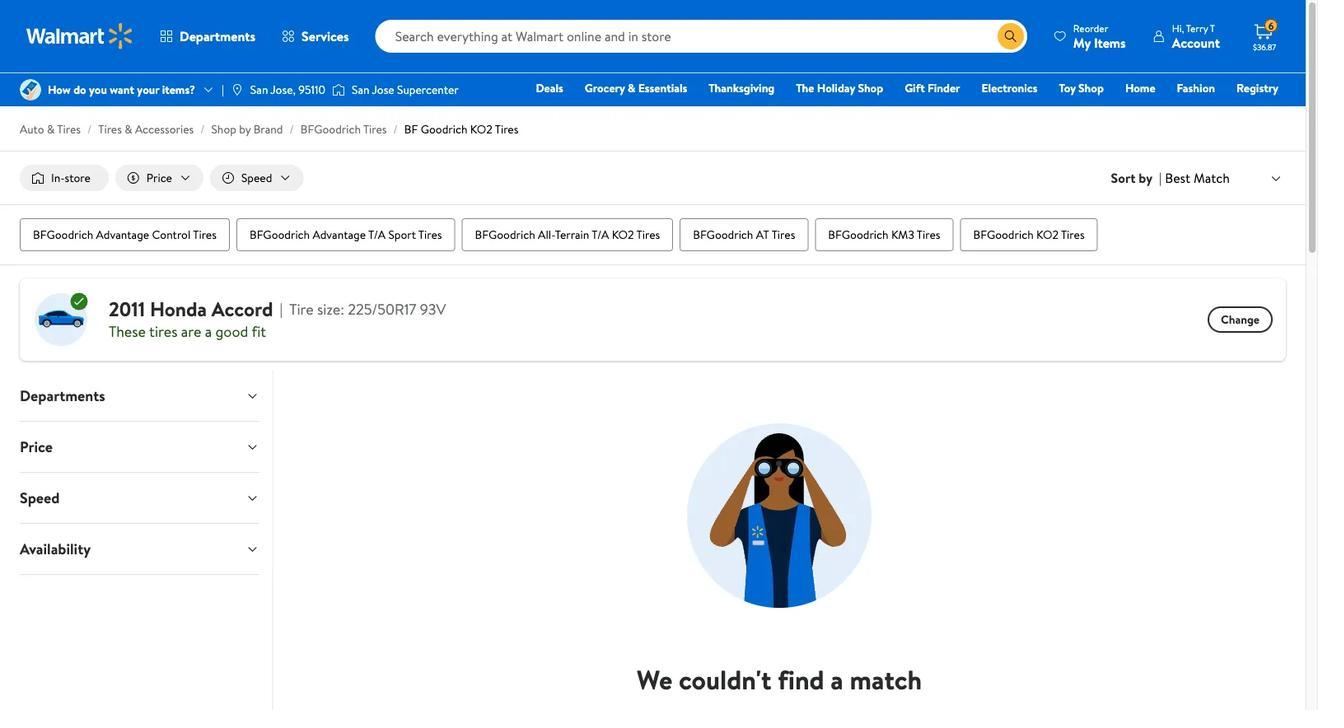 Task type: vqa. For each thing, say whether or not it's contained in the screenshot.
'selling'
no



Task type: locate. For each thing, give the bounding box(es) containing it.
0 vertical spatial price button
[[115, 165, 203, 191]]

gift
[[905, 80, 925, 96]]

| left best
[[1159, 169, 1162, 187]]

san left jose, at the left of page
[[250, 82, 268, 98]]

1 horizontal spatial departments
[[180, 27, 255, 45]]

hi, terry t account
[[1172, 21, 1220, 51]]

0 horizontal spatial san
[[250, 82, 268, 98]]

0 vertical spatial speed
[[241, 170, 272, 186]]

0 horizontal spatial &
[[47, 121, 55, 137]]

in-store
[[51, 170, 91, 186]]

| right items?
[[222, 82, 224, 98]]

0 horizontal spatial by
[[239, 121, 251, 137]]

price button inside 'sort and filter section' element
[[115, 165, 203, 191]]

0 horizontal spatial a
[[205, 321, 212, 342]]

supercenter
[[397, 82, 459, 98]]

/ right accessories at left
[[200, 121, 205, 137]]

the
[[796, 80, 814, 96]]

speed
[[241, 170, 272, 186], [20, 488, 60, 508]]

tire
[[289, 299, 314, 320]]

fashion
[[1177, 80, 1215, 96]]

price button down departments tab
[[7, 422, 272, 472]]

shop right the holiday
[[858, 80, 883, 96]]

6
[[1269, 19, 1274, 33]]

1 san from the left
[[250, 82, 268, 98]]

1 horizontal spatial by
[[1139, 169, 1153, 187]]

0 horizontal spatial departments
[[20, 386, 105, 406]]

reorder
[[1073, 21, 1108, 35]]

1 vertical spatial speed
[[20, 488, 60, 508]]

 image for san
[[231, 83, 244, 96]]

1 vertical spatial by
[[1139, 169, 1153, 187]]

san left the jose
[[352, 82, 370, 98]]

registry one debit
[[1152, 80, 1279, 119]]

availability
[[20, 539, 91, 559]]

a right find
[[831, 661, 843, 698]]

& right 'auto'
[[47, 121, 55, 137]]

price
[[147, 170, 172, 186], [20, 437, 53, 457]]

advantage left control
[[96, 227, 149, 243]]

services button
[[269, 16, 362, 56]]

departments tab
[[7, 371, 272, 421]]

registry link
[[1229, 79, 1286, 97]]

km3
[[891, 227, 914, 243]]

bfgoodrich
[[300, 121, 361, 137], [33, 227, 93, 243], [250, 227, 310, 243], [475, 227, 535, 243], [693, 227, 753, 243], [828, 227, 889, 243], [973, 227, 1034, 243]]

by left brand on the top left of the page
[[239, 121, 251, 137]]

bfgoodrich advantage control tires link
[[20, 218, 230, 251]]

1 horizontal spatial a
[[831, 661, 843, 698]]

items
[[1094, 33, 1126, 51]]

1 horizontal spatial speed
[[241, 170, 272, 186]]

couldn't
[[679, 661, 772, 698]]

0 vertical spatial a
[[205, 321, 212, 342]]

speed up availability
[[20, 488, 60, 508]]

you
[[89, 82, 107, 98]]

how
[[48, 82, 71, 98]]

| left tire
[[280, 299, 283, 320]]

brand
[[254, 121, 283, 137]]

advantage left the sport
[[313, 227, 366, 243]]

1 / from the left
[[87, 121, 92, 137]]

0 vertical spatial price
[[147, 170, 172, 186]]

a
[[205, 321, 212, 342], [831, 661, 843, 698]]

 image left how
[[20, 79, 41, 101]]

departments up items?
[[180, 27, 255, 45]]

& right grocery
[[628, 80, 636, 96]]

2 vertical spatial |
[[280, 299, 283, 320]]

bfgoodrich ko2 tires
[[973, 227, 1085, 243]]

by right sort
[[1139, 169, 1153, 187]]

1 horizontal spatial advantage
[[313, 227, 366, 243]]

departments button up items?
[[147, 16, 269, 56]]

sort and filter section element
[[0, 152, 1306, 204]]

accord
[[212, 295, 273, 323]]

auto & tires / tires & accessories / shop by brand / bfgoodrich tires / bf goodrich ko2 tires
[[20, 121, 519, 137]]

price button down accessories at left
[[115, 165, 203, 191]]

0 vertical spatial speed button
[[210, 165, 303, 191]]

2 advantage from the left
[[313, 227, 366, 243]]

0 horizontal spatial |
[[222, 82, 224, 98]]

speed down the shop by brand link
[[241, 170, 272, 186]]

1 horizontal spatial  image
[[231, 83, 244, 96]]

/ right brand on the top left of the page
[[290, 121, 294, 137]]

2011
[[109, 295, 145, 323]]

bfgoodrich tires link
[[300, 121, 387, 137]]

2 horizontal spatial |
[[1159, 169, 1162, 187]]

best
[[1165, 169, 1191, 187]]

1 vertical spatial departments
[[20, 386, 105, 406]]

ko2
[[470, 121, 493, 137], [612, 227, 634, 243], [1036, 227, 1059, 243]]

 image
[[20, 79, 41, 101], [231, 83, 244, 96]]

speed button
[[210, 165, 303, 191], [7, 473, 272, 523]]

bfgoodrich for bfgoodrich advantage control tires
[[33, 227, 93, 243]]

fit
[[252, 321, 266, 342]]

2 san from the left
[[352, 82, 370, 98]]

a right are
[[205, 321, 212, 342]]

speed inside tab
[[20, 488, 60, 508]]

grocery
[[585, 80, 625, 96]]

0 vertical spatial departments
[[180, 27, 255, 45]]

san
[[250, 82, 268, 98], [352, 82, 370, 98]]

bf
[[404, 121, 418, 137]]

&
[[628, 80, 636, 96], [47, 121, 55, 137], [125, 121, 132, 137]]

0 vertical spatial departments button
[[147, 16, 269, 56]]

0 horizontal spatial t/a
[[368, 227, 386, 243]]

hi,
[[1172, 21, 1184, 35]]

|
[[222, 82, 224, 98], [1159, 169, 1162, 187], [280, 299, 283, 320]]

0 horizontal spatial shop
[[211, 121, 236, 137]]

/
[[87, 121, 92, 137], [200, 121, 205, 137], [290, 121, 294, 137], [393, 121, 398, 137]]

the holiday shop
[[796, 80, 883, 96]]

at
[[756, 227, 769, 243]]

electronics
[[982, 80, 1038, 96]]

1 vertical spatial price button
[[7, 422, 272, 472]]

bfgoodrich advantage t/a sport tires
[[250, 227, 442, 243]]

departments inside tab
[[20, 386, 105, 406]]

1 vertical spatial price
[[20, 437, 53, 457]]

& left accessories at left
[[125, 121, 132, 137]]

/ right auto & tires link
[[87, 121, 92, 137]]

in-
[[51, 170, 65, 186]]

0 horizontal spatial speed
[[20, 488, 60, 508]]

finder
[[928, 80, 960, 96]]

speed button up availability tab
[[7, 473, 272, 523]]

by
[[239, 121, 251, 137], [1139, 169, 1153, 187]]

1 advantage from the left
[[96, 227, 149, 243]]

deals link
[[528, 79, 571, 97]]

price tab
[[7, 422, 272, 472]]

price inside tab
[[20, 437, 53, 457]]

225/50r17
[[348, 299, 416, 320]]

advantage for control
[[96, 227, 149, 243]]

1 horizontal spatial price
[[147, 170, 172, 186]]

1 vertical spatial |
[[1159, 169, 1162, 187]]

walmart+
[[1230, 103, 1279, 119]]

t/a left the sport
[[368, 227, 386, 243]]

/ left the bf
[[393, 121, 398, 137]]

match
[[1194, 169, 1230, 187]]

electronics link
[[974, 79, 1045, 97]]

0 horizontal spatial  image
[[20, 79, 41, 101]]

tires
[[57, 121, 81, 137], [98, 121, 122, 137], [363, 121, 387, 137], [495, 121, 519, 137], [193, 227, 217, 243], [418, 227, 442, 243], [636, 227, 660, 243], [772, 227, 795, 243], [917, 227, 940, 243], [1061, 227, 1085, 243]]

shop
[[858, 80, 883, 96], [1079, 80, 1104, 96], [211, 121, 236, 137]]

departments button up price tab
[[7, 371, 272, 421]]

 image
[[332, 82, 345, 98]]

all-
[[538, 227, 555, 243]]

size:
[[317, 299, 344, 320]]

1 horizontal spatial shop
[[858, 80, 883, 96]]

thanksgiving
[[709, 80, 775, 96]]

shop right toy
[[1079, 80, 1104, 96]]

95110
[[298, 82, 325, 98]]

a inside 2011 honda accord | tire size: 225/50r17 93v these tires are a good fit
[[205, 321, 212, 342]]

departments down the vehicle type: car and truck image
[[20, 386, 105, 406]]

2 horizontal spatial &
[[628, 80, 636, 96]]

bfgoodrich all-terrain t/a ko2 tires link
[[462, 218, 673, 251]]

how do you want your items?
[[48, 82, 195, 98]]

jose,
[[271, 82, 296, 98]]

1 horizontal spatial t/a
[[592, 227, 609, 243]]

price button
[[115, 165, 203, 191], [7, 422, 272, 472]]

0 horizontal spatial advantage
[[96, 227, 149, 243]]

2 / from the left
[[200, 121, 205, 137]]

speed button down the shop by brand link
[[210, 165, 303, 191]]

walmart image
[[26, 23, 133, 49]]

speed tab
[[7, 473, 272, 523]]

are
[[181, 321, 201, 342]]

1 horizontal spatial san
[[352, 82, 370, 98]]

walmart+ link
[[1222, 102, 1286, 120]]

bfgoodrich ko2 tires link
[[960, 218, 1098, 251]]

sport
[[388, 227, 416, 243]]

shop left brand on the top left of the page
[[211, 121, 236, 137]]

san for san jose supercenter
[[352, 82, 370, 98]]

0 horizontal spatial price
[[20, 437, 53, 457]]

change button
[[1208, 307, 1273, 333]]

departments button
[[147, 16, 269, 56], [7, 371, 272, 421]]

 image up the shop by brand link
[[231, 83, 244, 96]]

1 horizontal spatial |
[[280, 299, 283, 320]]

& for tires
[[47, 121, 55, 137]]

t/a right terrain
[[592, 227, 609, 243]]



Task type: describe. For each thing, give the bounding box(es) containing it.
t
[[1210, 21, 1215, 35]]

goodrich
[[421, 121, 468, 137]]

0 horizontal spatial ko2
[[470, 121, 493, 137]]

reorder my items
[[1073, 21, 1126, 51]]

fashion link
[[1170, 79, 1223, 97]]

your
[[137, 82, 159, 98]]

bfgoodrich km3 tires link
[[815, 218, 954, 251]]

& for essentials
[[628, 80, 636, 96]]

thanksgiving link
[[701, 79, 782, 97]]

$36.87
[[1253, 41, 1276, 52]]

0 vertical spatial by
[[239, 121, 251, 137]]

gift finder
[[905, 80, 960, 96]]

home link
[[1118, 79, 1163, 97]]

change
[[1221, 311, 1260, 328]]

search icon image
[[1004, 30, 1017, 43]]

in-store button
[[20, 165, 109, 191]]

2 horizontal spatial ko2
[[1036, 227, 1059, 243]]

toy shop
[[1059, 80, 1104, 96]]

by inside 'sort and filter section' element
[[1139, 169, 1153, 187]]

4 / from the left
[[393, 121, 398, 137]]

we couldn't find a match
[[637, 661, 922, 698]]

speed inside 'sort and filter section' element
[[241, 170, 272, 186]]

terrain
[[555, 227, 589, 243]]

1 horizontal spatial &
[[125, 121, 132, 137]]

terry
[[1186, 21, 1208, 35]]

the holiday shop link
[[789, 79, 891, 97]]

good
[[215, 321, 248, 342]]

1 vertical spatial departments button
[[7, 371, 272, 421]]

1 horizontal spatial ko2
[[612, 227, 634, 243]]

bfgoodrich advantage control tires
[[33, 227, 217, 243]]

one
[[1152, 103, 1177, 119]]

| inside 'sort and filter section' element
[[1159, 169, 1162, 187]]

items?
[[162, 82, 195, 98]]

 image for how
[[20, 79, 41, 101]]

speed button inside 'sort and filter section' element
[[210, 165, 303, 191]]

match
[[850, 661, 922, 698]]

bf goodrich ko2 tires link
[[404, 121, 519, 137]]

bfgoodrich for bfgoodrich km3 tires
[[828, 227, 889, 243]]

deals
[[536, 80, 563, 96]]

availability button
[[7, 524, 272, 574]]

0 vertical spatial |
[[222, 82, 224, 98]]

bfgoodrich for bfgoodrich ko2 tires
[[973, 227, 1034, 243]]

tires
[[149, 321, 178, 342]]

2 horizontal spatial shop
[[1079, 80, 1104, 96]]

toy
[[1059, 80, 1076, 96]]

services
[[302, 27, 349, 45]]

account
[[1172, 33, 1220, 51]]

find
[[778, 661, 824, 698]]

toy shop link
[[1052, 79, 1111, 97]]

registry
[[1237, 80, 1279, 96]]

1 vertical spatial speed button
[[7, 473, 272, 523]]

2 t/a from the left
[[592, 227, 609, 243]]

2011 honda accord | tire size: 225/50r17 93v these tires are a good fit
[[109, 295, 446, 342]]

san jose supercenter
[[352, 82, 459, 98]]

price inside 'sort and filter section' element
[[147, 170, 172, 186]]

bfgoodrich advantage t/a sport tires link
[[236, 218, 455, 251]]

we
[[637, 661, 673, 698]]

home
[[1125, 80, 1156, 96]]

1 t/a from the left
[[368, 227, 386, 243]]

vehicle type: car and truck image
[[33, 292, 89, 348]]

93v
[[420, 299, 446, 320]]

bfgoodrich at tires
[[693, 227, 795, 243]]

bfgoodrich all-terrain t/a ko2 tires
[[475, 227, 660, 243]]

grocery & essentials link
[[577, 79, 695, 97]]

jose
[[372, 82, 394, 98]]

store
[[65, 170, 91, 186]]

san for san jose, 95110
[[250, 82, 268, 98]]

holiday
[[817, 80, 855, 96]]

tires & accessories link
[[98, 121, 194, 137]]

san jose, 95110
[[250, 82, 325, 98]]

debit
[[1180, 103, 1208, 119]]

sort by |
[[1111, 169, 1162, 187]]

grocery & essentials
[[585, 80, 687, 96]]

do
[[73, 82, 86, 98]]

essentials
[[638, 80, 687, 96]]

sort
[[1111, 169, 1136, 187]]

bfgoodrich for bfgoodrich all-terrain t/a ko2 tires
[[475, 227, 535, 243]]

control
[[152, 227, 191, 243]]

gift finder link
[[897, 79, 968, 97]]

bfgoodrich at tires link
[[680, 218, 808, 251]]

bfgoodrich for bfgoodrich advantage t/a sport tires
[[250, 227, 310, 243]]

best match button
[[1162, 167, 1286, 189]]

Walmart Site-Wide search field
[[375, 20, 1027, 53]]

honda
[[150, 295, 207, 323]]

auto & tires link
[[20, 121, 81, 137]]

| inside 2011 honda accord | tire size: 225/50r17 93v these tires are a good fit
[[280, 299, 283, 320]]

accessories
[[135, 121, 194, 137]]

1 vertical spatial a
[[831, 661, 843, 698]]

availability tab
[[7, 524, 272, 574]]

my
[[1073, 33, 1091, 51]]

advantage for t/a
[[313, 227, 366, 243]]

bfgoodrich for bfgoodrich at tires
[[693, 227, 753, 243]]

these
[[109, 321, 146, 342]]

shop by brand link
[[211, 121, 283, 137]]

one debit link
[[1145, 102, 1216, 120]]

3 / from the left
[[290, 121, 294, 137]]

Search search field
[[375, 20, 1027, 53]]



